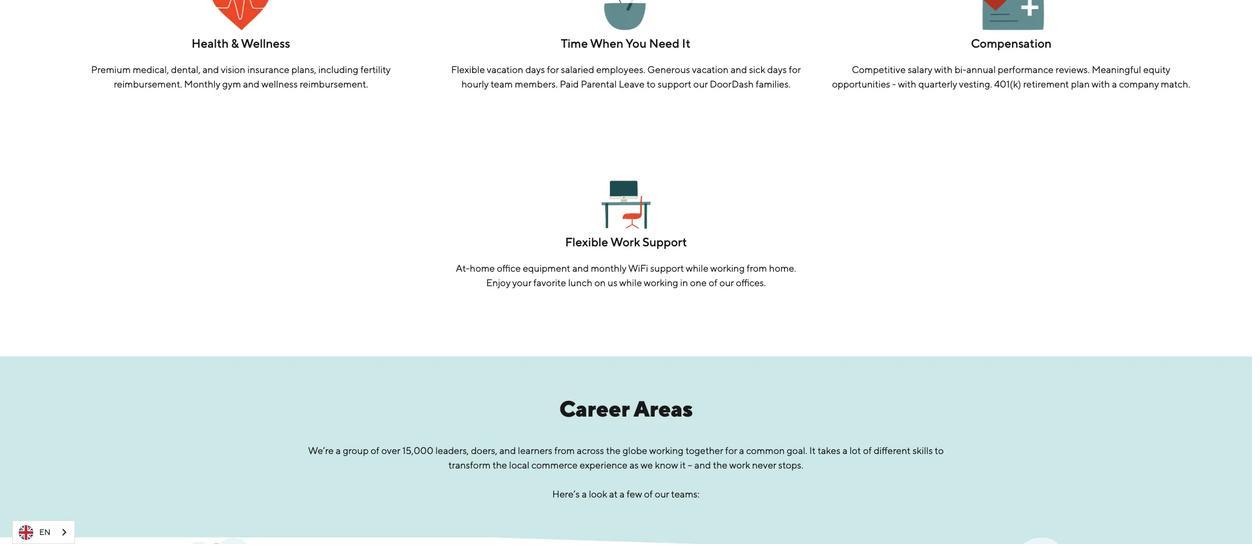 Task type: vqa. For each thing, say whether or not it's contained in the screenshot.
IL; to the top
no



Task type: locate. For each thing, give the bounding box(es) containing it.
never
[[753, 460, 777, 472]]

competitive salary with bi-annual performance reviews. meaningful equity opportunities - with quarterly vesting. 401(k) retirement plan with a company match.
[[832, 64, 1191, 90]]

our left doordash
[[694, 79, 708, 90]]

meaningful
[[1092, 64, 1142, 76]]

0 vertical spatial support
[[658, 79, 692, 90]]

0 horizontal spatial it
[[683, 36, 691, 50]]

support
[[643, 235, 687, 249]]

0 vertical spatial it
[[683, 36, 691, 50]]

of right few at bottom
[[644, 489, 653, 501]]

vacation
[[487, 64, 524, 76], [692, 64, 729, 76]]

it inside we're a group of over 15,000 leaders, doers, and learners from across the globe working together for a common goal. it takes a lot of different skills to transform the local commerce experience as we know it – and the work never stops.
[[810, 446, 816, 457]]

flexible inside flexible vacation days for salaried employees. generous vacation and sick days for hourly team members. paid parental leave to support our doordash families.
[[451, 64, 485, 76]]

to right 'skills'
[[935, 446, 944, 457]]

our
[[694, 79, 708, 90], [720, 278, 734, 289], [655, 489, 670, 501]]

0 horizontal spatial days
[[526, 64, 545, 76]]

from inside at-home office equipment and monthly wifi support while working from home. enjoy your favorite lunch on us while working in one of our offices.
[[747, 263, 767, 275]]

working
[[711, 263, 745, 275], [644, 278, 678, 289], [650, 446, 684, 457]]

paid
[[560, 79, 579, 90]]

1 vertical spatial support
[[651, 263, 684, 275]]

on
[[595, 278, 606, 289]]

and right gym
[[243, 79, 260, 90]]

support up in
[[651, 263, 684, 275]]

home
[[470, 263, 495, 275]]

while up one
[[686, 263, 709, 275]]

with
[[935, 64, 953, 76], [898, 79, 917, 90], [1092, 79, 1111, 90]]

1 horizontal spatial flexible
[[565, 235, 609, 249]]

it right need
[[683, 36, 691, 50]]

0 horizontal spatial flexible
[[451, 64, 485, 76]]

doordash
[[710, 79, 754, 90]]

flexible for flexible work support
[[565, 235, 609, 249]]

plan
[[1072, 79, 1090, 90]]

one
[[690, 278, 707, 289]]

flexible work support
[[565, 235, 687, 249]]

working up offices.
[[711, 263, 745, 275]]

0 vertical spatial working
[[711, 263, 745, 275]]

a down meaningful
[[1113, 79, 1118, 90]]

of right one
[[709, 278, 718, 289]]

vacation up doordash
[[692, 64, 729, 76]]

monthly
[[184, 79, 220, 90]]

0 horizontal spatial to
[[647, 79, 656, 90]]

2 horizontal spatial for
[[789, 64, 801, 76]]

2 horizontal spatial the
[[713, 460, 728, 472]]

from for across
[[555, 446, 575, 457]]

reimbursement. down including
[[300, 79, 368, 90]]

at
[[610, 489, 618, 501]]

the left local
[[493, 460, 507, 472]]

0 vertical spatial flexible
[[451, 64, 485, 76]]

a right at
[[620, 489, 625, 501]]

stops.
[[779, 460, 804, 472]]

our left 'teams:'
[[655, 489, 670, 501]]

from up commerce
[[555, 446, 575, 457]]

1 horizontal spatial our
[[694, 79, 708, 90]]

1 horizontal spatial vacation
[[692, 64, 729, 76]]

work
[[611, 235, 640, 249]]

0 horizontal spatial vacation
[[487, 64, 524, 76]]

a inside the competitive salary with bi-annual performance reviews. meaningful equity opportunities - with quarterly vesting. 401(k) retirement plan with a company match.
[[1113, 79, 1118, 90]]

and up lunch
[[573, 263, 589, 275]]

of
[[709, 278, 718, 289], [371, 446, 380, 457], [864, 446, 872, 457], [644, 489, 653, 501]]

group
[[343, 446, 369, 457]]

while down wifi
[[620, 278, 642, 289]]

flexible vacation days for salaried employees. generous vacation and sick days for hourly team members. paid parental leave to support our doordash families.
[[451, 64, 801, 90]]

health & wellness
[[192, 36, 290, 50]]

favorite
[[534, 278, 566, 289]]

working inside we're a group of over 15,000 leaders, doers, and learners from across the globe working together for a common goal. it takes a lot of different skills to transform the local commerce experience as we know it – and the work never stops.
[[650, 446, 684, 457]]

1 horizontal spatial it
[[810, 446, 816, 457]]

medical,
[[133, 64, 169, 76]]

work
[[730, 460, 750, 472]]

the
[[606, 446, 621, 457], [493, 460, 507, 472], [713, 460, 728, 472]]

1 vertical spatial while
[[620, 278, 642, 289]]

experience
[[580, 460, 628, 472]]

leaders,
[[436, 446, 469, 457]]

employees.
[[597, 64, 646, 76]]

with right -
[[898, 79, 917, 90]]

families.
[[756, 79, 791, 90]]

quarterly
[[919, 79, 958, 90]]

commerce
[[532, 460, 578, 472]]

0 horizontal spatial reimbursement.
[[114, 79, 182, 90]]

from
[[747, 263, 767, 275], [555, 446, 575, 457]]

to
[[647, 79, 656, 90], [935, 446, 944, 457]]

the up "experience"
[[606, 446, 621, 457]]

support down generous
[[658, 79, 692, 90]]

and inside flexible vacation days for salaried employees. generous vacation and sick days for hourly team members. paid parental leave to support our doordash families.
[[731, 64, 747, 76]]

1 vertical spatial flexible
[[565, 235, 609, 249]]

hourly
[[462, 79, 489, 90]]

1 horizontal spatial days
[[768, 64, 787, 76]]

1 reimbursement. from the left
[[114, 79, 182, 90]]

flexible up hourly
[[451, 64, 485, 76]]

look
[[589, 489, 607, 501]]

career
[[560, 397, 630, 422]]

with right 'plan'
[[1092, 79, 1111, 90]]

common
[[747, 446, 785, 457]]

0 vertical spatial our
[[694, 79, 708, 90]]

1 vertical spatial to
[[935, 446, 944, 457]]

company
[[1120, 79, 1159, 90]]

time when you need it
[[561, 36, 691, 50]]

1 horizontal spatial reimbursement.
[[300, 79, 368, 90]]

and
[[203, 64, 219, 76], [731, 64, 747, 76], [243, 79, 260, 90], [573, 263, 589, 275], [500, 446, 516, 457], [695, 460, 711, 472]]

from for home.
[[747, 263, 767, 275]]

over
[[382, 446, 401, 457]]

and right "–"
[[695, 460, 711, 472]]

reimbursement.
[[114, 79, 182, 90], [300, 79, 368, 90]]

vacation up team in the top of the page
[[487, 64, 524, 76]]

of inside at-home office equipment and monthly wifi support while working from home. enjoy your favorite lunch on us while working in one of our offices.
[[709, 278, 718, 289]]

annual
[[967, 64, 996, 76]]

flexible for flexible vacation days for salaried employees. generous vacation and sick days for hourly team members. paid parental leave to support our doordash families.
[[451, 64, 485, 76]]

at-home office equipment and monthly wifi support while working from home. enjoy your favorite lunch on us while working in one of our offices.
[[456, 263, 797, 289]]

2 vertical spatial our
[[655, 489, 670, 501]]

here's
[[553, 489, 580, 501]]

the left work
[[713, 460, 728, 472]]

1 days from the left
[[526, 64, 545, 76]]

0 horizontal spatial for
[[547, 64, 559, 76]]

we're a group of over 15,000 leaders, doers, and learners from across the globe working together for a common goal. it takes a lot of different skills to transform the local commerce experience as we know it – and the work never stops.
[[308, 446, 944, 472]]

english flag image
[[19, 526, 33, 540]]

0 vertical spatial to
[[647, 79, 656, 90]]

our inside at-home office equipment and monthly wifi support while working from home. enjoy your favorite lunch on us while working in one of our offices.
[[720, 278, 734, 289]]

you
[[626, 36, 647, 50]]

salary
[[908, 64, 933, 76]]

to right leave
[[647, 79, 656, 90]]

performance
[[998, 64, 1054, 76]]

from inside we're a group of over 15,000 leaders, doers, and learners from across the globe working together for a common goal. it takes a lot of different skills to transform the local commerce experience as we know it – and the work never stops.
[[555, 446, 575, 457]]

2 vertical spatial working
[[650, 446, 684, 457]]

0 vertical spatial from
[[747, 263, 767, 275]]

15,000
[[403, 446, 434, 457]]

for
[[547, 64, 559, 76], [789, 64, 801, 76], [726, 446, 738, 457]]

1 horizontal spatial while
[[686, 263, 709, 275]]

flexible up the monthly
[[565, 235, 609, 249]]

for up work
[[726, 446, 738, 457]]

1 vertical spatial from
[[555, 446, 575, 457]]

and up doordash
[[731, 64, 747, 76]]

1 vertical spatial it
[[810, 446, 816, 457]]

days
[[526, 64, 545, 76], [768, 64, 787, 76]]

1 horizontal spatial with
[[935, 64, 953, 76]]

1 horizontal spatial from
[[747, 263, 767, 275]]

we
[[641, 460, 653, 472]]

working up know
[[650, 446, 684, 457]]

sick
[[749, 64, 766, 76]]

our left offices.
[[720, 278, 734, 289]]

with up quarterly
[[935, 64, 953, 76]]

wellness
[[241, 36, 290, 50]]

a right we're
[[336, 446, 341, 457]]

1 vertical spatial working
[[644, 278, 678, 289]]

1 horizontal spatial to
[[935, 446, 944, 457]]

from up offices.
[[747, 263, 767, 275]]

2 days from the left
[[768, 64, 787, 76]]

0 vertical spatial while
[[686, 263, 709, 275]]

it right the goal.
[[810, 446, 816, 457]]

1 horizontal spatial for
[[726, 446, 738, 457]]

wifi
[[628, 263, 648, 275]]

working left in
[[644, 278, 678, 289]]

wellness
[[261, 79, 298, 90]]

when
[[591, 36, 624, 50]]

a up work
[[740, 446, 745, 457]]

support inside at-home office equipment and monthly wifi support while working from home. enjoy your favorite lunch on us while working in one of our offices.
[[651, 263, 684, 275]]

2 horizontal spatial our
[[720, 278, 734, 289]]

-
[[893, 79, 896, 90]]

reimbursement. down medical,
[[114, 79, 182, 90]]

2 reimbursement. from the left
[[300, 79, 368, 90]]

days up families.
[[768, 64, 787, 76]]

globe
[[623, 446, 648, 457]]

0 horizontal spatial our
[[655, 489, 670, 501]]

1 vertical spatial our
[[720, 278, 734, 289]]

for up families.
[[789, 64, 801, 76]]

lunch
[[568, 278, 593, 289]]

0 horizontal spatial from
[[555, 446, 575, 457]]

a left "lot"
[[843, 446, 848, 457]]

days up members.
[[526, 64, 545, 76]]

premium
[[91, 64, 131, 76]]

support
[[658, 79, 692, 90], [651, 263, 684, 275]]

2 horizontal spatial with
[[1092, 79, 1111, 90]]

for up members.
[[547, 64, 559, 76]]



Task type: describe. For each thing, give the bounding box(es) containing it.
at-
[[456, 263, 470, 275]]

Language field
[[12, 521, 75, 545]]

to inside we're a group of over 15,000 leaders, doers, and learners from across the globe working together for a common goal. it takes a lot of different skills to transform the local commerce experience as we know it – and the work never stops.
[[935, 446, 944, 457]]

parental
[[581, 79, 617, 90]]

for inside we're a group of over 15,000 leaders, doers, and learners from across the globe working together for a common goal. it takes a lot of different skills to transform the local commerce experience as we know it – and the work never stops.
[[726, 446, 738, 457]]

equity
[[1144, 64, 1171, 76]]

&
[[231, 36, 239, 50]]

premium medical, dental, and vision insurance plans, including fertility reimbursement. monthly gym and wellness reimbursement.
[[91, 64, 391, 90]]

bi-
[[955, 64, 967, 76]]

know
[[655, 460, 678, 472]]

generous
[[648, 64, 690, 76]]

us
[[608, 278, 618, 289]]

a left the look
[[582, 489, 587, 501]]

members.
[[515, 79, 558, 90]]

lot
[[850, 446, 861, 457]]

1 horizontal spatial the
[[606, 446, 621, 457]]

en
[[39, 528, 50, 537]]

time
[[561, 36, 588, 50]]

en link
[[13, 522, 75, 544]]

skills
[[913, 446, 933, 457]]

compensation
[[971, 36, 1052, 50]]

career areas
[[560, 397, 693, 422]]

–
[[688, 460, 693, 472]]

as
[[630, 460, 639, 472]]

dental,
[[171, 64, 201, 76]]

0 horizontal spatial while
[[620, 278, 642, 289]]

fertility
[[361, 64, 391, 76]]

areas
[[634, 397, 693, 422]]

monthly
[[591, 263, 627, 275]]

doers,
[[471, 446, 498, 457]]

and up local
[[500, 446, 516, 457]]

match.
[[1161, 79, 1191, 90]]

takes
[[818, 446, 841, 457]]

our inside flexible vacation days for salaried employees. generous vacation and sick days for hourly team members. paid parental leave to support our doordash families.
[[694, 79, 708, 90]]

opportunities
[[832, 79, 891, 90]]

doordash benefits: flexible vacation image
[[602, 0, 651, 30]]

teams:
[[672, 489, 700, 501]]

0 horizontal spatial the
[[493, 460, 507, 472]]

and up monthly
[[203, 64, 219, 76]]

support inside flexible vacation days for salaried employees. generous vacation and sick days for hourly team members. paid parental leave to support our doordash families.
[[658, 79, 692, 90]]

to inside flexible vacation days for salaried employees. generous vacation and sick days for hourly team members. paid parental leave to support our doordash families.
[[647, 79, 656, 90]]

401(k)
[[995, 79, 1022, 90]]

different
[[874, 446, 911, 457]]

of right "lot"
[[864, 446, 872, 457]]

gym
[[222, 79, 241, 90]]

reviews.
[[1056, 64, 1090, 76]]

offices.
[[736, 278, 766, 289]]

transform
[[449, 460, 491, 472]]

enjoy
[[486, 278, 511, 289]]

compensation image
[[979, 0, 1045, 30]]

goal.
[[787, 446, 808, 457]]

home.
[[769, 263, 797, 275]]

equipment
[[523, 263, 571, 275]]

learners
[[518, 446, 553, 457]]

your
[[512, 278, 532, 289]]

here's a look at a few of our teams:
[[553, 489, 700, 501]]

including
[[319, 64, 359, 76]]

1 vacation from the left
[[487, 64, 524, 76]]

retirement
[[1024, 79, 1069, 90]]

together
[[686, 446, 724, 457]]

few
[[627, 489, 642, 501]]

team
[[491, 79, 513, 90]]

it
[[680, 460, 686, 472]]

health
[[192, 36, 229, 50]]

we're
[[308, 446, 334, 457]]

leave
[[619, 79, 645, 90]]

and inside at-home office equipment and monthly wifi support while working from home. enjoy your favorite lunch on us while working in one of our offices.
[[573, 263, 589, 275]]

salaried
[[561, 64, 594, 76]]

need
[[650, 36, 680, 50]]

0 horizontal spatial with
[[898, 79, 917, 90]]

office
[[497, 263, 521, 275]]

vesting.
[[959, 79, 993, 90]]

in
[[681, 278, 688, 289]]

of left over
[[371, 446, 380, 457]]

flexible work support image
[[602, 181, 651, 229]]

doordash benefits: health & wellness image
[[212, 0, 270, 30]]

2 vacation from the left
[[692, 64, 729, 76]]

competitive
[[852, 64, 906, 76]]

across
[[577, 446, 604, 457]]



